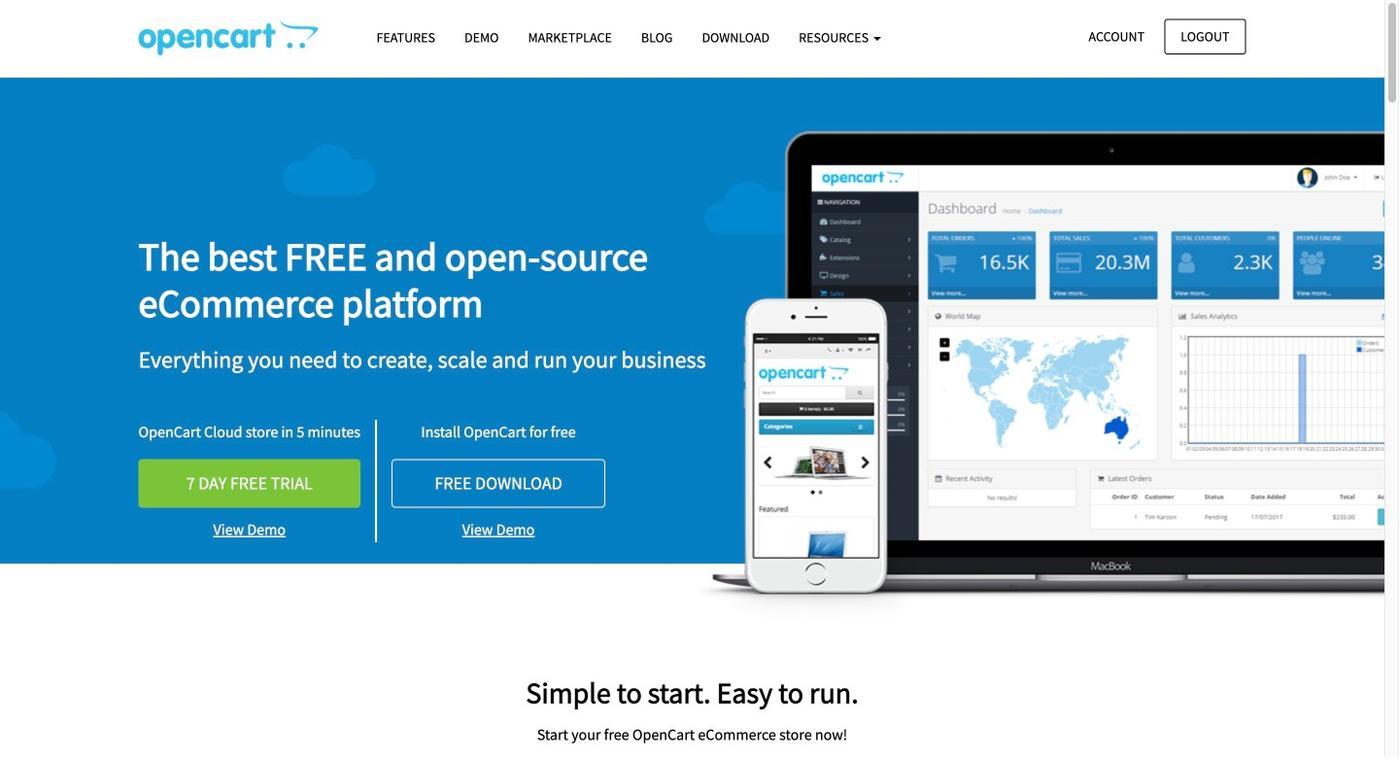 Task type: vqa. For each thing, say whether or not it's contained in the screenshot.
OPENCART - OPEN SOURCE SHOPPING CART SOLUTION 'image'
yes



Task type: locate. For each thing, give the bounding box(es) containing it.
opencart - open source shopping cart solution image
[[138, 20, 318, 55]]



